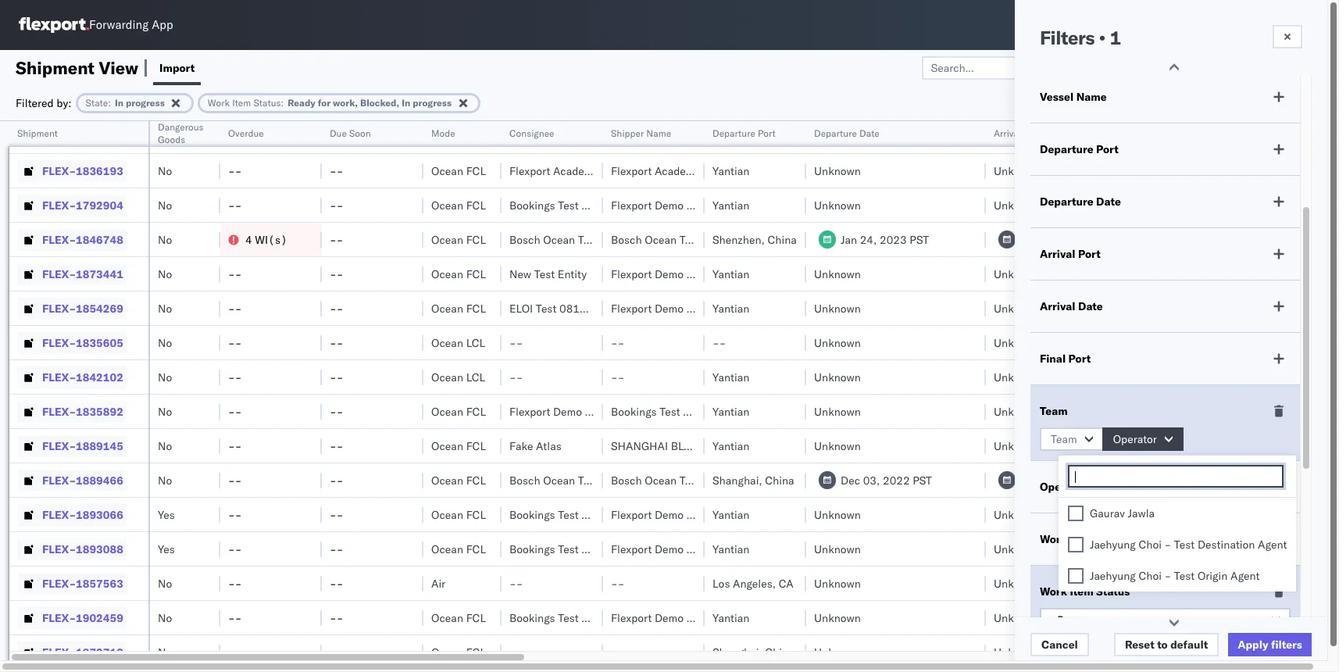 Task type: vqa. For each thing, say whether or not it's contained in the screenshot.
the topmost kantata link
no



Task type: locate. For each thing, give the bounding box(es) containing it.
7 resize handle column header from the left
[[686, 121, 705, 672]]

choi
[[1139, 538, 1162, 552], [1139, 569, 1162, 583]]

none checkbox inside "list box"
[[1068, 537, 1084, 552]]

yantian for flex-1902459
[[713, 611, 750, 625]]

1 ocean fcl from the top
[[431, 129, 486, 143]]

None text field
[[1074, 470, 1282, 484]]

10 flex- from the top
[[42, 439, 76, 453]]

ocean for 1893066
[[431, 508, 463, 522]]

14 flex- from the top
[[42, 576, 76, 590]]

9 yantian from the top
[[713, 542, 750, 556]]

team up team button
[[1040, 404, 1068, 418]]

yantian for flex-1836193
[[713, 164, 750, 178]]

1 vertical spatial 19,
[[1295, 370, 1312, 384]]

jan down the dec 09, 2022
[[1275, 508, 1292, 522]]

demo
[[655, 198, 684, 212], [655, 267, 684, 281], [655, 301, 684, 315], [553, 404, 582, 418], [655, 508, 684, 522], [655, 542, 684, 556], [655, 611, 684, 625]]

10 no from the top
[[158, 439, 172, 453]]

2 fcl from the top
[[466, 164, 486, 178]]

2023 right the 13,
[[1314, 439, 1339, 453]]

2023 for 1842102
[[1314, 370, 1339, 384]]

flex- inside flex-1893066 button
[[42, 508, 76, 522]]

1 jaehyung from the top
[[1090, 538, 1136, 552]]

consignee for flex-1902459
[[582, 611, 634, 625]]

operator down team button
[[1040, 480, 1087, 494]]

pst up gaurav
[[1093, 473, 1112, 487]]

8 no from the top
[[158, 370, 172, 384]]

work
[[208, 97, 230, 108], [1040, 532, 1067, 546], [1040, 585, 1067, 599]]

jaehyung down gaurav
[[1090, 538, 1136, 552]]

flex-
[[42, 129, 76, 143], [42, 164, 76, 178], [42, 198, 76, 212], [42, 232, 76, 247], [42, 267, 76, 281], [42, 301, 76, 315], [42, 336, 76, 350], [42, 370, 76, 384], [42, 404, 76, 418], [42, 439, 76, 453], [42, 473, 76, 487], [42, 508, 76, 522], [42, 542, 76, 556], [42, 576, 76, 590], [42, 611, 76, 625], [42, 645, 76, 659]]

soon
[[349, 127, 371, 139]]

no right 1873441
[[158, 267, 172, 281]]

16 flex- from the top
[[42, 645, 76, 659]]

dec left the 14,
[[1021, 473, 1040, 487]]

pst right the 03, on the right bottom
[[913, 473, 932, 487]]

ocean fcl for flex-1795440
[[431, 129, 486, 143]]

flex- inside flex-1902459 button
[[42, 611, 76, 625]]

03,
[[863, 473, 880, 487]]

pst right 24,
[[910, 232, 929, 247]]

arrival down the arrival port
[[1040, 299, 1076, 313]]

jan for flex-1893088
[[1275, 542, 1292, 556]]

flexport for 1854269
[[611, 301, 652, 315]]

flex-1835605
[[42, 336, 123, 350]]

ocean fcl for flex-1854269
[[431, 301, 486, 315]]

bookings for flex-1893088
[[509, 542, 555, 556]]

nov 28, 2022
[[1275, 301, 1339, 315]]

name right vessel
[[1077, 90, 1107, 104]]

28,
[[1297, 301, 1314, 315]]

ready
[[288, 97, 316, 108]]

work left type
[[1040, 532, 1067, 546]]

nov left 07,
[[1275, 404, 1295, 418]]

to
[[1157, 638, 1168, 652]]

arrival down 05,
[[1040, 247, 1076, 261]]

co. for 1792904
[[728, 198, 743, 212]]

3 shanghai, china from the top
[[713, 645, 794, 659]]

None checkbox
[[1068, 537, 1084, 552]]

9 fcl from the top
[[466, 473, 486, 487]]

shanghai, china
[[713, 129, 794, 143], [713, 473, 794, 487], [713, 645, 794, 659]]

no for flex-1792904
[[158, 198, 172, 212]]

3 button
[[1040, 608, 1291, 631]]

0 vertical spatial choi
[[1139, 538, 1162, 552]]

5 flex- from the top
[[42, 267, 76, 281]]

1 vertical spatial feb
[[1275, 611, 1294, 625]]

1 horizontal spatial new
[[1174, 370, 1196, 384]]

flex- for 1857563
[[42, 576, 76, 590]]

12 no from the top
[[158, 576, 172, 590]]

flex- down by:
[[42, 129, 76, 143]]

8 resize handle column header from the left
[[788, 121, 806, 672]]

arrival date down vessel
[[994, 127, 1044, 139]]

6 flex- from the top
[[42, 301, 76, 315]]

1 vertical spatial shanghai, china
[[713, 473, 794, 487]]

status down type
[[1096, 585, 1130, 599]]

1 vertical spatial status
[[1096, 585, 1130, 599]]

None checkbox
[[1068, 506, 1084, 521], [1068, 568, 1084, 584], [1068, 506, 1084, 521], [1068, 568, 1084, 584]]

0 vertical spatial shanghai, china
[[713, 129, 794, 143]]

2 feb from the top
[[1275, 611, 1294, 625]]

no right 1889466
[[158, 473, 172, 487]]

flex-1842102 button
[[17, 366, 126, 388]]

2 jan 16, 2023 from the top
[[1275, 542, 1339, 556]]

2 resize handle column header from the left
[[202, 121, 220, 672]]

fcl for flex-1846748
[[466, 232, 486, 247]]

0 vertical spatial feb
[[1275, 267, 1294, 281]]

yantian for flex-1854269
[[713, 301, 750, 315]]

1 horizontal spatial progress
[[413, 97, 452, 108]]

consignee inside button
[[509, 127, 554, 139]]

1 vertical spatial departure port
[[1040, 142, 1119, 156]]

0 horizontal spatial in
[[115, 97, 124, 108]]

1 horizontal spatial departure date
[[1040, 195, 1121, 209]]

2 in from the left
[[402, 97, 410, 108]]

no right 1854269
[[158, 301, 172, 315]]

2 flex- from the top
[[42, 164, 76, 178]]

flex- inside flex-1835605 button
[[42, 336, 76, 350]]

apply filters button
[[1229, 633, 1312, 656]]

in right state
[[115, 97, 124, 108]]

1 vertical spatial team
[[1051, 432, 1077, 446]]

item left type
[[1070, 532, 1094, 546]]

: up 1795440
[[108, 97, 111, 108]]

1842102
[[76, 370, 123, 384]]

1 horizontal spatial final port
[[1174, 127, 1215, 139]]

1 vertical spatial final
[[1040, 352, 1066, 366]]

2022 right the 14,
[[1063, 473, 1090, 487]]

no for flex-1846748
[[158, 232, 172, 247]]

1 : from the left
[[108, 97, 111, 108]]

nov left 28,
[[1275, 301, 1295, 315]]

1792904
[[76, 198, 123, 212]]

0 vertical spatial arrival
[[994, 127, 1022, 139]]

27,
[[1297, 267, 1314, 281]]

2023 down feb 06, 2023
[[1314, 645, 1339, 659]]

1 horizontal spatial in
[[402, 97, 410, 108]]

6 yantian from the top
[[713, 404, 750, 418]]

lcl for --
[[466, 336, 485, 350]]

jan right the apply
[[1275, 645, 1292, 659]]

6 resize handle column header from the left
[[585, 121, 603, 672]]

flex- for 1842102
[[42, 370, 76, 384]]

no right "1857563"
[[158, 576, 172, 590]]

1835892
[[76, 404, 123, 418]]

1 feb from the top
[[1275, 267, 1294, 281]]

flexport for 1893088
[[611, 542, 652, 556]]

agent for jaehyung choi - test origin agent
[[1231, 569, 1260, 583]]

10 yantian from the top
[[713, 611, 750, 625]]

dec 09, 2022
[[1275, 473, 1339, 487]]

12 ocean fcl from the top
[[431, 611, 486, 625]]

1 vertical spatial departure date
[[1040, 195, 1121, 209]]

in
[[115, 97, 124, 108], [402, 97, 410, 108]]

resize handle column header for 'departure port' button
[[788, 121, 806, 672]]

flex- up flex-1872713 button
[[42, 611, 76, 625]]

demo for 1902459
[[655, 611, 684, 625]]

no right the 1792904
[[158, 198, 172, 212]]

nov 05, 2022 pdt
[[1021, 232, 1113, 247]]

item down work item type
[[1070, 585, 1094, 599]]

fake atlas
[[509, 439, 562, 453]]

16, up 06,
[[1297, 576, 1314, 590]]

feb 27, 2023
[[1275, 267, 1339, 281]]

2022 right 09,
[[1317, 473, 1339, 487]]

name inside button
[[646, 127, 671, 139]]

jan 16, 2023 up nov 16, 2022
[[1275, 542, 1339, 556]]

choi up 3 button
[[1139, 569, 1162, 583]]

nov for nov 05, 2022 pdt
[[1021, 232, 1040, 247]]

0 horizontal spatial final port
[[1040, 352, 1091, 366]]

2 yes from the top
[[158, 542, 175, 556]]

2023 up airport at the right bottom of page
[[1314, 542, 1339, 556]]

team
[[1040, 404, 1068, 418], [1051, 432, 1077, 446]]

1 vertical spatial choi
[[1139, 569, 1162, 583]]

fcl
[[466, 129, 486, 143], [466, 164, 486, 178], [466, 198, 486, 212], [466, 232, 486, 247], [466, 267, 486, 281], [466, 301, 486, 315], [466, 404, 486, 418], [466, 439, 486, 453], [466, 473, 486, 487], [466, 508, 486, 522], [466, 542, 486, 556], [466, 611, 486, 625], [466, 645, 486, 659]]

arrival date down the arrival port
[[1040, 299, 1103, 313]]

flex- inside flex-1842102 button
[[42, 370, 76, 384]]

port inside button
[[758, 127, 776, 139]]

0 horizontal spatial progress
[[126, 97, 165, 108]]

wi(s)
[[255, 232, 287, 247]]

0 vertical spatial final
[[1174, 127, 1195, 139]]

1 ocean lcl from the top
[[431, 336, 485, 350]]

jan for flex-1872713
[[1275, 645, 1292, 659]]

shipper for flex-1792904
[[687, 198, 725, 212]]

dec for dec 03, 2022 pst
[[841, 473, 860, 487]]

flex- up flex-1835605 button at the left of the page
[[42, 301, 76, 315]]

4 yantian from the top
[[713, 301, 750, 315]]

1 yes from the top
[[158, 508, 175, 522]]

3 no from the top
[[158, 198, 172, 212]]

2022 right the 03, on the right bottom
[[883, 473, 910, 487]]

choi down jawla
[[1139, 538, 1162, 552]]

2023 for 1893066
[[1314, 508, 1339, 522]]

no for flex-1902459
[[158, 611, 172, 625]]

2 vertical spatial jan 16, 2023
[[1275, 645, 1339, 659]]

jaehyung up the work item status
[[1090, 569, 1136, 583]]

angeles, for feb 06, 2023
[[1194, 611, 1237, 625]]

fcl for flex-1902459
[[466, 611, 486, 625]]

0 vertical spatial arrival date
[[994, 127, 1044, 139]]

status left ready at top
[[253, 97, 281, 108]]

2 academy from the left
[[655, 164, 700, 178]]

6 ocean fcl from the top
[[431, 301, 486, 315]]

fcl for flex-1836193
[[466, 164, 486, 178]]

flexport demo shipper co. for 1893066
[[611, 508, 743, 522]]

4 fcl from the top
[[466, 232, 486, 247]]

0 vertical spatial item
[[232, 97, 251, 108]]

dec left the 03, on the right bottom
[[841, 473, 860, 487]]

co. for 1873441
[[728, 267, 743, 281]]

15 flex- from the top
[[42, 611, 76, 625]]

2023 right 'nj'
[[1314, 370, 1339, 384]]

flex-1889145
[[42, 439, 123, 453]]

12 flex- from the top
[[42, 508, 76, 522]]

flex-1842102
[[42, 370, 123, 384]]

no right 1872713
[[158, 645, 172, 659]]

by:
[[57, 96, 72, 110]]

7 flex- from the top
[[42, 336, 76, 350]]

3 yantian from the top
[[713, 267, 750, 281]]

3 shanghai, from the top
[[713, 645, 762, 659]]

gaurav jawla
[[1090, 506, 1155, 520]]

fcl for flex-1795440
[[466, 129, 486, 143]]

flex- up flex-1835892 button
[[42, 370, 76, 384]]

0 vertical spatial jan 16, 2023
[[1275, 508, 1339, 522]]

new york, ny / newark, nj
[[1174, 370, 1310, 384]]

0 vertical spatial shipment
[[16, 57, 95, 79]]

2 vertical spatial work
[[1040, 585, 1067, 599]]

flex-1835605 button
[[17, 332, 126, 354]]

16, up nov 16, 2022
[[1295, 542, 1312, 556]]

shipment up by:
[[16, 57, 95, 79]]

0 horizontal spatial :
[[108, 97, 111, 108]]

no for flex-1872713
[[158, 645, 172, 659]]

1 horizontal spatial operator
[[1113, 432, 1157, 446]]

oct 21, 2022
[[1275, 129, 1339, 143]]

11 fcl from the top
[[466, 542, 486, 556]]

flex- inside flex-1857563 button
[[42, 576, 76, 590]]

13,
[[1295, 439, 1312, 453]]

1 horizontal spatial final
[[1174, 127, 1195, 139]]

8 fcl from the top
[[466, 439, 486, 453]]

flex- for 1836193
[[42, 164, 76, 178]]

7 yantian from the top
[[713, 439, 750, 453]]

status for work item status
[[1096, 585, 1130, 599]]

2022 right 07,
[[1317, 404, 1339, 418]]

operator right team button
[[1113, 432, 1157, 446]]

yes right 1893088
[[158, 542, 175, 556]]

2 yantian from the top
[[713, 198, 750, 212]]

0 vertical spatial yes
[[158, 508, 175, 522]]

flex- up flex-1902459 button
[[42, 576, 76, 590]]

1 vertical spatial item
[[1070, 532, 1094, 546]]

bosch ocean test up new test entity
[[509, 232, 599, 247]]

fcl for flex-1854269
[[466, 301, 486, 315]]

16,
[[1295, 508, 1312, 522], [1295, 542, 1312, 556], [1297, 576, 1314, 590], [1295, 645, 1312, 659]]

flex- inside flex-1872713 button
[[42, 645, 76, 659]]

1 choi from the top
[[1139, 538, 1162, 552]]

1 vertical spatial work
[[1040, 532, 1067, 546]]

2022 down oct 21, 2022 on the top
[[1317, 164, 1339, 178]]

10 fcl from the top
[[466, 508, 486, 522]]

flex- down the 'flex-1836193' button
[[42, 198, 76, 212]]

2 : from the left
[[281, 97, 284, 108]]

0 vertical spatial status
[[253, 97, 281, 108]]

shipment inside button
[[17, 127, 58, 139]]

los angeles international airport
[[1174, 576, 1337, 590]]

nov for nov 07, 2022
[[1275, 404, 1295, 418]]

1 vertical spatial jan 16, 2023
[[1275, 542, 1339, 556]]

los angeles, ca for jan 16, 2023
[[1174, 542, 1255, 556]]

0 horizontal spatial academy
[[553, 164, 599, 178]]

flexport demo shipper co. for 1893088
[[611, 542, 743, 556]]

2 jaehyung from the top
[[1090, 569, 1136, 583]]

5 no from the top
[[158, 267, 172, 281]]

goods
[[158, 134, 185, 145]]

work up 'overdue'
[[208, 97, 230, 108]]

feb left the 27,
[[1275, 267, 1294, 281]]

shipper inside button
[[611, 127, 644, 139]]

2022 for 03,
[[883, 473, 910, 487]]

0 vertical spatial work
[[208, 97, 230, 108]]

team up dec 14, 2022 pst on the right of the page
[[1051, 432, 1077, 446]]

dec left 09,
[[1275, 473, 1295, 487]]

arrival inside button
[[994, 127, 1022, 139]]

fcl for flex-1893088
[[466, 542, 486, 556]]

shanghai bluetech co., ltd
[[611, 439, 774, 453]]

list box
[[1059, 498, 1297, 592]]

flex- inside flex-1873441 button
[[42, 267, 76, 281]]

ocean fcl for flex-1889145
[[431, 439, 486, 453]]

1 vertical spatial final port
[[1040, 352, 1091, 366]]

no right 1846748 at the left top
[[158, 232, 172, 247]]

9 resize handle column header from the left
[[967, 121, 986, 672]]

dec for dec 19, 2022
[[1275, 164, 1295, 178]]

dec for dec 14, 2022 pst
[[1021, 473, 1040, 487]]

import button
[[153, 50, 201, 85]]

flex- for 1792904
[[42, 198, 76, 212]]

flex- inside flex-1792904 button
[[42, 198, 76, 212]]

8 yantian from the top
[[713, 508, 750, 522]]

ocean fcl
[[431, 129, 486, 143], [431, 164, 486, 178], [431, 198, 486, 212], [431, 232, 486, 247], [431, 267, 486, 281], [431, 301, 486, 315], [431, 404, 486, 418], [431, 439, 486, 453], [431, 473, 486, 487], [431, 508, 486, 522], [431, 542, 486, 556], [431, 611, 486, 625], [431, 645, 486, 659]]

no right 1842102
[[158, 370, 172, 384]]

yes right the '1893066'
[[158, 508, 175, 522]]

13 ocean fcl from the top
[[431, 645, 486, 659]]

work up 3
[[1040, 585, 1067, 599]]

jaehyung choi - test origin agent
[[1090, 569, 1260, 583]]

9 ocean fcl from the top
[[431, 473, 486, 487]]

jan up international
[[1275, 542, 1292, 556]]

2022 for 14,
[[1063, 473, 1090, 487]]

flex- up flex-1889145 button
[[42, 404, 76, 418]]

los for jan 13, 2023
[[1174, 439, 1191, 453]]

nov left airport at the right bottom of page
[[1275, 576, 1295, 590]]

yantian for flex-1835892
[[713, 404, 750, 418]]

los angeles, ca
[[1174, 164, 1255, 178], [1174, 267, 1255, 281], [1174, 439, 1255, 453], [1174, 473, 1255, 487], [1174, 542, 1255, 556], [713, 576, 794, 590], [1174, 611, 1255, 625]]

gaurav
[[1090, 506, 1125, 520]]

jaehyung choi - test destination agent
[[1090, 538, 1287, 552]]

ocean for 1795440
[[431, 129, 463, 143]]

3 flex- from the top
[[42, 198, 76, 212]]

1 vertical spatial shipment
[[17, 127, 58, 139]]

1 vertical spatial jaehyung
[[1090, 569, 1136, 583]]

arrival date
[[994, 127, 1044, 139], [1040, 299, 1103, 313]]

1 lcl from the top
[[466, 336, 485, 350]]

angeles, for feb 27, 2023
[[1194, 267, 1237, 281]]

7 fcl from the top
[[466, 404, 486, 418]]

1 vertical spatial agent
[[1231, 569, 1260, 583]]

los for jan 16, 2023
[[1174, 542, 1191, 556]]

flex-1872713
[[42, 645, 123, 659]]

item
[[232, 97, 251, 108], [1070, 532, 1094, 546], [1070, 585, 1094, 599]]

flex- inside flex-1889466 button
[[42, 473, 76, 487]]

no
[[158, 129, 172, 143], [158, 164, 172, 178], [158, 198, 172, 212], [158, 232, 172, 247], [158, 267, 172, 281], [158, 301, 172, 315], [158, 336, 172, 350], [158, 370, 172, 384], [158, 404, 172, 418], [158, 439, 172, 453], [158, 473, 172, 487], [158, 576, 172, 590], [158, 611, 172, 625], [158, 645, 172, 659]]

0 vertical spatial lcl
[[466, 336, 485, 350]]

13 flex- from the top
[[42, 542, 76, 556]]

1836193
[[76, 164, 123, 178]]

cancel
[[1042, 638, 1078, 652]]

0 vertical spatial shanghai,
[[713, 129, 762, 143]]

3 resize handle column header from the left
[[303, 121, 322, 672]]

shanghai,
[[713, 129, 762, 143], [713, 473, 762, 487], [713, 645, 762, 659]]

due soon
[[330, 127, 371, 139]]

1 vertical spatial ocean lcl
[[431, 370, 485, 384]]

10 resize handle column header from the left
[[1147, 121, 1166, 672]]

dec
[[1275, 164, 1295, 178], [841, 473, 860, 487], [1021, 473, 1040, 487], [1275, 473, 1295, 487]]

quoted delivery date button
[[1267, 118, 1339, 146]]

0 horizontal spatial departure port
[[713, 127, 776, 139]]

inc.
[[633, 164, 651, 178]]

0 horizontal spatial status
[[253, 97, 281, 108]]

0 vertical spatial departure date
[[814, 127, 880, 139]]

shipper for flex-1893066
[[687, 508, 725, 522]]

flex- up flex-1893066 button at the bottom of the page
[[42, 473, 76, 487]]

1 vertical spatial lcl
[[466, 370, 485, 384]]

10 ocean fcl from the top
[[431, 508, 486, 522]]

2023 for 1902459
[[1316, 611, 1339, 625]]

flex- inside flex-1835892 button
[[42, 404, 76, 418]]

9 no from the top
[[158, 404, 172, 418]]

flex-1836193
[[42, 164, 123, 178]]

0 horizontal spatial name
[[646, 127, 671, 139]]

2 choi from the top
[[1139, 569, 1162, 583]]

2 ocean fcl from the top
[[431, 164, 486, 178]]

forwarding app
[[89, 18, 173, 32]]

flex- inside flex-1846748 button
[[42, 232, 76, 247]]

3 jan 16, 2023 from the top
[[1275, 645, 1339, 659]]

13 no from the top
[[158, 611, 172, 625]]

5 yantian from the top
[[713, 370, 750, 384]]

1 vertical spatial arrival
[[1040, 247, 1076, 261]]

12 fcl from the top
[[466, 611, 486, 625]]

flex- down flex-1835892 button
[[42, 439, 76, 453]]

academy right "inc."
[[655, 164, 700, 178]]

in right blocked,
[[402, 97, 410, 108]]

jan 16, 2023 down the dec 09, 2022
[[1275, 508, 1339, 522]]

16, down 06,
[[1295, 645, 1312, 659]]

name for shipper name
[[646, 127, 671, 139]]

5 resize handle column header from the left
[[483, 121, 502, 672]]

team inside team button
[[1051, 432, 1077, 446]]

ca for dec 09, 2022
[[1240, 473, 1255, 487]]

1 horizontal spatial :
[[281, 97, 284, 108]]

yes for flex-1893088
[[158, 542, 175, 556]]

--
[[228, 129, 242, 143], [330, 129, 343, 143], [509, 129, 523, 143], [611, 129, 625, 143], [228, 164, 242, 178], [330, 164, 343, 178], [228, 198, 242, 212], [330, 198, 343, 212], [330, 232, 343, 247], [228, 267, 242, 281], [330, 267, 343, 281], [228, 301, 242, 315], [330, 301, 343, 315], [228, 336, 242, 350], [330, 336, 343, 350], [509, 336, 523, 350], [611, 336, 625, 350], [713, 336, 726, 350], [1174, 336, 1187, 350], [228, 370, 242, 384], [330, 370, 343, 384], [509, 370, 523, 384], [611, 370, 625, 384], [228, 404, 242, 418], [330, 404, 343, 418], [228, 439, 242, 453], [330, 439, 343, 453], [228, 473, 242, 487], [330, 473, 343, 487], [228, 508, 242, 522], [330, 508, 343, 522], [228, 542, 242, 556], [330, 542, 343, 556], [228, 576, 242, 590], [330, 576, 343, 590], [509, 576, 523, 590], [611, 576, 625, 590], [228, 611, 242, 625], [330, 611, 343, 625], [228, 645, 242, 659], [330, 645, 343, 659], [509, 645, 523, 659], [611, 645, 625, 659]]

1 vertical spatial yes
[[158, 542, 175, 556]]

flex- down flex-1846748 button
[[42, 267, 76, 281]]

1889466
[[76, 473, 123, 487]]

bookings test consignee for flex-1902459
[[509, 611, 634, 625]]

angeles,
[[1194, 164, 1237, 178], [1194, 267, 1237, 281], [1194, 439, 1237, 453], [1194, 473, 1237, 487], [1194, 542, 1237, 556], [733, 576, 776, 590], [1194, 611, 1237, 625]]

lcl
[[466, 336, 485, 350], [466, 370, 485, 384]]

2 no from the top
[[158, 164, 172, 178]]

7 no from the top
[[158, 336, 172, 350]]

no right 1835605
[[158, 336, 172, 350]]

3 ocean fcl from the top
[[431, 198, 486, 212]]

ocean for 1902459
[[431, 611, 463, 625]]

bosch ocean test
[[509, 232, 599, 247], [611, 232, 700, 247], [509, 473, 599, 487], [611, 473, 700, 487]]

pst for dec 14, 2022 pst
[[1093, 473, 1112, 487]]

academy left (us) at the top of page
[[553, 164, 599, 178]]

1893066
[[76, 508, 123, 522]]

0 vertical spatial jaehyung
[[1090, 538, 1136, 552]]

1 vertical spatial name
[[646, 127, 671, 139]]

5 ocean fcl from the top
[[431, 267, 486, 281]]

flex- up flex-1873441 button
[[42, 232, 76, 247]]

0 vertical spatial ocean lcl
[[431, 336, 485, 350]]

2 ocean lcl from the top
[[431, 370, 485, 384]]

6 fcl from the top
[[466, 301, 486, 315]]

8 flex- from the top
[[42, 370, 76, 384]]

flex- for 1846748
[[42, 232, 76, 247]]

0 vertical spatial agent
[[1258, 538, 1287, 552]]

2 vertical spatial shanghai,
[[713, 645, 762, 659]]

1 no from the top
[[158, 129, 172, 143]]

0 vertical spatial final port
[[1174, 127, 1215, 139]]

0 vertical spatial team
[[1040, 404, 1068, 418]]

14 no from the top
[[158, 645, 172, 659]]

2022 up the arrival port
[[1063, 232, 1090, 247]]

0 vertical spatial new
[[509, 267, 531, 281]]

flex- down flex-1795440 'button'
[[42, 164, 76, 178]]

flex-1857563
[[42, 576, 123, 590]]

Search... text field
[[922, 56, 1092, 79]]

2 shanghai, china from the top
[[713, 473, 794, 487]]

0 horizontal spatial new
[[509, 267, 531, 281]]

feb
[[1275, 267, 1294, 281], [1275, 611, 1294, 625]]

shipment down filtered
[[17, 127, 58, 139]]

name up "inc."
[[646, 127, 671, 139]]

11 flex- from the top
[[42, 473, 76, 487]]

flex- down flex-1854269 button
[[42, 336, 76, 350]]

-
[[228, 129, 235, 143], [235, 129, 242, 143], [330, 129, 337, 143], [337, 129, 343, 143], [509, 129, 516, 143], [516, 129, 523, 143], [611, 129, 618, 143], [618, 129, 625, 143], [228, 164, 235, 178], [235, 164, 242, 178], [330, 164, 337, 178], [337, 164, 343, 178], [228, 198, 235, 212], [235, 198, 242, 212], [330, 198, 337, 212], [337, 198, 343, 212], [330, 232, 337, 247], [337, 232, 343, 247], [228, 267, 235, 281], [235, 267, 242, 281], [330, 267, 337, 281], [337, 267, 343, 281], [228, 301, 235, 315], [235, 301, 242, 315], [330, 301, 337, 315], [337, 301, 343, 315], [228, 336, 235, 350], [235, 336, 242, 350], [330, 336, 337, 350], [337, 336, 343, 350], [509, 336, 516, 350], [516, 336, 523, 350], [611, 336, 618, 350], [618, 336, 625, 350], [713, 336, 719, 350], [719, 336, 726, 350], [1174, 336, 1181, 350], [1180, 336, 1187, 350], [228, 370, 235, 384], [235, 370, 242, 384], [330, 370, 337, 384], [337, 370, 343, 384], [509, 370, 516, 384], [516, 370, 523, 384], [611, 370, 618, 384], [618, 370, 625, 384], [228, 404, 235, 418], [235, 404, 242, 418], [330, 404, 337, 418], [337, 404, 343, 418], [228, 439, 235, 453], [235, 439, 242, 453], [330, 439, 337, 453], [337, 439, 343, 453], [228, 473, 235, 487], [235, 473, 242, 487], [330, 473, 337, 487], [337, 473, 343, 487], [228, 508, 235, 522], [235, 508, 242, 522], [330, 508, 337, 522], [337, 508, 343, 522], [1165, 538, 1172, 552], [228, 542, 235, 556], [235, 542, 242, 556], [330, 542, 337, 556], [337, 542, 343, 556], [1165, 569, 1172, 583], [228, 576, 235, 590], [235, 576, 242, 590], [330, 576, 337, 590], [337, 576, 343, 590], [509, 576, 516, 590], [516, 576, 523, 590], [611, 576, 618, 590], [618, 576, 625, 590], [228, 611, 235, 625], [235, 611, 242, 625], [330, 611, 337, 625], [337, 611, 343, 625], [228, 645, 235, 659], [235, 645, 242, 659], [330, 645, 337, 659], [337, 645, 343, 659], [509, 645, 516, 659], [516, 645, 523, 659], [611, 645, 618, 659], [618, 645, 625, 659]]

resize handle column header
[[130, 121, 148, 672], [202, 121, 220, 672], [303, 121, 322, 672], [405, 121, 424, 672], [483, 121, 502, 672], [585, 121, 603, 672], [686, 121, 705, 672], [788, 121, 806, 672], [967, 121, 986, 672], [1147, 121, 1166, 672], [1249, 121, 1267, 672]]

agent
[[1258, 538, 1287, 552], [1231, 569, 1260, 583]]

1 horizontal spatial status
[[1096, 585, 1130, 599]]

13 fcl from the top
[[466, 645, 486, 659]]

shanghai, china for los angeles, ca
[[713, 473, 794, 487]]

los for feb 06, 2023
[[1174, 611, 1191, 625]]

5 fcl from the top
[[466, 267, 486, 281]]

4 ocean fcl from the top
[[431, 232, 486, 247]]

4 no from the top
[[158, 232, 172, 247]]

fcl for flex-1873441
[[466, 267, 486, 281]]

1 yantian from the top
[[713, 164, 750, 178]]

flex- inside flex-1795440 'button'
[[42, 129, 76, 143]]

2 vertical spatial shanghai, china
[[713, 645, 794, 659]]

0 vertical spatial name
[[1077, 90, 1107, 104]]

flexport for 1902459
[[611, 611, 652, 625]]

flexport for 1836193
[[611, 164, 652, 178]]

yantian for flex-1792904
[[713, 198, 750, 212]]

flexport. image
[[19, 17, 89, 33]]

departure port
[[713, 127, 776, 139], [1040, 142, 1119, 156]]

agent up international
[[1258, 538, 1287, 552]]

agent right origin
[[1231, 569, 1260, 583]]

ocean fcl for flex-1873441
[[431, 267, 486, 281]]

file exception button
[[1156, 56, 1264, 79], [1156, 56, 1264, 79]]

date inside "quoted delivery date"
[[1275, 134, 1295, 145]]

list box containing gaurav jawla
[[1059, 498, 1297, 592]]

4 flex- from the top
[[42, 232, 76, 247]]

2023 for 1889145
[[1314, 439, 1339, 453]]

2023
[[880, 232, 907, 247], [1316, 267, 1339, 281], [1314, 370, 1339, 384], [1314, 439, 1339, 453], [1314, 508, 1339, 522], [1314, 542, 1339, 556], [1316, 611, 1339, 625], [1314, 645, 1339, 659]]

ca for feb 06, 2023
[[1240, 611, 1255, 625]]

07,
[[1297, 404, 1314, 418]]

1 academy from the left
[[553, 164, 599, 178]]

1 horizontal spatial academy
[[655, 164, 700, 178]]

1 flex- from the top
[[42, 129, 76, 143]]

11 ocean fcl from the top
[[431, 542, 486, 556]]

flex- inside flex-1889145 button
[[42, 439, 76, 453]]

1 vertical spatial shanghai,
[[713, 473, 762, 487]]

9 flex- from the top
[[42, 404, 76, 418]]

8 ocean fcl from the top
[[431, 439, 486, 453]]

flex- inside the 'flex-1836193' button
[[42, 164, 76, 178]]

jaehyung for jaehyung choi - test origin agent
[[1090, 569, 1136, 583]]

flex- up flex-1857563 button
[[42, 542, 76, 556]]

academy for (us)
[[553, 164, 599, 178]]

flex- inside flex-1854269 button
[[42, 301, 76, 315]]

1 vertical spatial new
[[1174, 370, 1196, 384]]

flex- down flex-1889466 button
[[42, 508, 76, 522]]

flex- inside flex-1893088 button
[[42, 542, 76, 556]]

jan left the 13,
[[1275, 439, 1292, 453]]

1 horizontal spatial name
[[1077, 90, 1107, 104]]

0 vertical spatial 19,
[[1298, 164, 1315, 178]]

no down state : in progress
[[158, 129, 172, 143]]

0 vertical spatial departure port
[[713, 127, 776, 139]]

arrival down search... text field
[[994, 127, 1022, 139]]

2022 right 28,
[[1317, 301, 1339, 315]]

1 resize handle column header from the left
[[130, 121, 148, 672]]

2022 right '21,'
[[1316, 129, 1339, 143]]

(us)
[[602, 164, 630, 178]]

ca for feb 27, 2023
[[1240, 267, 1255, 281]]

1 horizontal spatial departure port
[[1040, 142, 1119, 156]]

0 horizontal spatial operator
[[1040, 480, 1087, 494]]

jan for flex-1893066
[[1275, 508, 1292, 522]]

•
[[1099, 26, 1106, 49]]

0 horizontal spatial departure date
[[814, 127, 880, 139]]

11 no from the top
[[158, 473, 172, 487]]

final port
[[1174, 127, 1215, 139], [1040, 352, 1091, 366]]

0 vertical spatial operator
[[1113, 432, 1157, 446]]

flexport demo shipper co.
[[611, 198, 743, 212], [611, 267, 743, 281], [611, 301, 743, 315], [509, 404, 642, 418], [611, 508, 743, 522], [611, 542, 743, 556], [611, 611, 743, 625]]

ltd
[[755, 439, 774, 453]]

flexport academy (us) inc.
[[509, 164, 651, 178]]

dec down the oct
[[1275, 164, 1295, 178]]

2 vertical spatial item
[[1070, 585, 1094, 599]]

2023 down the dec 09, 2022
[[1314, 508, 1339, 522]]

ocean for 1835892
[[431, 404, 463, 418]]

work for work item type
[[1040, 532, 1067, 546]]

2 shanghai, from the top
[[713, 473, 762, 487]]



Task type: describe. For each thing, give the bounding box(es) containing it.
mode button
[[424, 124, 486, 140]]

05,
[[1043, 232, 1060, 247]]

16, down 09,
[[1295, 508, 1312, 522]]

1846748
[[76, 232, 123, 247]]

consignee for flex-1893066
[[582, 508, 634, 522]]

bosch ocean test down atlas
[[509, 473, 599, 487]]

dangerous
[[158, 121, 204, 133]]

yantian for flex-1893088
[[713, 542, 750, 556]]

bookings for flex-1893066
[[509, 508, 555, 522]]

departure inside button
[[814, 127, 857, 139]]

2 vertical spatial arrival
[[1040, 299, 1076, 313]]

feb for feb 27, 2023
[[1275, 267, 1294, 281]]

no for flex-1836193
[[158, 164, 172, 178]]

flex-1854269
[[42, 301, 123, 315]]

flex-1795440
[[42, 129, 123, 143]]

4 wi(s)
[[245, 232, 287, 247]]

apply
[[1238, 638, 1269, 652]]

1 vertical spatial operator
[[1040, 480, 1087, 494]]

filtered
[[16, 96, 54, 110]]

for
[[318, 97, 331, 108]]

ocean for 1872713
[[431, 645, 463, 659]]

demo for 1854269
[[655, 301, 684, 315]]

flex- for 1835605
[[42, 336, 76, 350]]

1 jan 16, 2023 from the top
[[1275, 508, 1339, 522]]

arrival date inside button
[[994, 127, 1044, 139]]

no for flex-1854269
[[158, 301, 172, 315]]

origin
[[1198, 569, 1228, 583]]

los for dec 09, 2022
[[1174, 473, 1191, 487]]

2023 for 1893088
[[1314, 542, 1339, 556]]

fake
[[509, 439, 533, 453]]

11 resize handle column header from the left
[[1249, 121, 1267, 672]]

fcl for flex-1889466
[[466, 473, 486, 487]]

resize handle column header for shipment button
[[130, 121, 148, 672]]

cancel button
[[1031, 633, 1089, 656]]

lcl for yantian
[[466, 370, 485, 384]]

air
[[431, 576, 446, 590]]

chicago,
[[1174, 645, 1217, 659]]

flex- for 1854269
[[42, 301, 76, 315]]

flex-1893088 button
[[17, 538, 126, 560]]

1
[[1110, 26, 1121, 49]]

flex-1873441 button
[[17, 263, 126, 285]]

app
[[152, 18, 173, 32]]

bosch down (us) at the top of page
[[611, 232, 642, 247]]

1857563
[[76, 576, 123, 590]]

14,
[[1043, 473, 1060, 487]]

ca for dec 19, 2022
[[1240, 164, 1255, 178]]

demo for 1893066
[[655, 508, 684, 522]]

flex-1889145 button
[[17, 435, 126, 457]]

ocean fcl for flex-1893066
[[431, 508, 486, 522]]

import
[[159, 61, 195, 75]]

4 resize handle column header from the left
[[405, 121, 424, 672]]

filters
[[1271, 638, 1303, 652]]

ocean lcl for --
[[431, 336, 485, 350]]

filtered by:
[[16, 96, 72, 110]]

overdue
[[228, 127, 264, 139]]

team button
[[1040, 427, 1104, 451]]

nov 16, 2022
[[1275, 576, 1339, 590]]

resize handle column header for departure date button
[[967, 121, 986, 672]]

1854269
[[76, 301, 123, 315]]

ocean for 1889145
[[431, 439, 463, 453]]

2 progress from the left
[[413, 97, 452, 108]]

16, for chicago, illinois
[[1295, 645, 1312, 659]]

1893088
[[76, 542, 123, 556]]

fcl for flex-1889145
[[466, 439, 486, 453]]

new test entity
[[509, 267, 587, 281]]

mode
[[431, 127, 455, 139]]

flex-1795440 button
[[17, 125, 126, 147]]

angeles, for dec 09, 2022
[[1194, 473, 1237, 487]]

flex-1889466 button
[[17, 469, 126, 491]]

flex- for 1873441
[[42, 267, 76, 281]]

1 progress from the left
[[126, 97, 165, 108]]

(sz)
[[703, 164, 730, 178]]

no for flex-1795440
[[158, 129, 172, 143]]

operator inside 'button'
[[1113, 432, 1157, 446]]

Search Shipments (/) text field
[[1040, 13, 1191, 37]]

1 shanghai, from the top
[[713, 129, 762, 143]]

pst for dec 03, 2022 pst
[[913, 473, 932, 487]]

angeles
[[1194, 576, 1234, 590]]

bookings for flex-1792904
[[509, 198, 555, 212]]

flex- for 1889466
[[42, 473, 76, 487]]

co.,
[[730, 439, 752, 453]]

shipper name
[[611, 127, 671, 139]]

2023 right 24,
[[880, 232, 907, 247]]

ocean fcl for flex-1846748
[[431, 232, 486, 247]]

bosch ocean test down shanghai
[[611, 473, 700, 487]]

departure date button
[[806, 124, 971, 140]]

reset to default button
[[1114, 633, 1219, 656]]

co. for 1854269
[[728, 301, 743, 315]]

no for flex-1835605
[[158, 336, 172, 350]]

no for flex-1835892
[[158, 404, 172, 418]]

yes for flex-1893066
[[158, 508, 175, 522]]

bosch down shanghai
[[611, 473, 642, 487]]

jan for flex-1889145
[[1275, 439, 1292, 453]]

ocean for 1873441
[[431, 267, 463, 281]]

06,
[[1297, 611, 1314, 625]]

no for flex-1889466
[[158, 473, 172, 487]]

19, for 2023
[[1295, 370, 1312, 384]]

reset to default
[[1125, 638, 1208, 652]]

19, for 2022
[[1298, 164, 1315, 178]]

fcl for flex-1872713
[[466, 645, 486, 659]]

state
[[86, 97, 108, 108]]

flex- for 1795440
[[42, 129, 76, 143]]

flex-1846748 button
[[17, 229, 126, 250]]

0 horizontal spatial final
[[1040, 352, 1066, 366]]

work for work item status
[[1040, 585, 1067, 599]]

los for dec 19, 2022
[[1174, 164, 1191, 178]]

filters
[[1040, 26, 1095, 49]]

24,
[[860, 232, 877, 247]]

bluetech
[[671, 439, 727, 453]]

shipment button
[[9, 124, 133, 140]]

quoted
[[1275, 121, 1307, 133]]

fcl for flex-1792904
[[466, 198, 486, 212]]

demo for 1893088
[[655, 542, 684, 556]]

york,
[[1199, 370, 1224, 384]]

2022 for 07,
[[1317, 404, 1339, 418]]

demo for 1792904
[[655, 198, 684, 212]]

no for flex-1842102
[[158, 370, 172, 384]]

bookings for flex-1902459
[[509, 611, 555, 625]]

ocean fcl for flex-1902459
[[431, 611, 486, 625]]

jan left 24,
[[841, 232, 857, 247]]

nov for nov 16, 2022
[[1275, 576, 1295, 590]]

dec 03, 2022 pst
[[841, 473, 932, 487]]

fcl for flex-1893066
[[466, 508, 486, 522]]

shipper name button
[[603, 124, 689, 140]]

1 shanghai, china from the top
[[713, 129, 794, 143]]

dangerous goods
[[158, 121, 204, 145]]

flex-1854269 button
[[17, 297, 126, 319]]

departure port button
[[705, 124, 791, 140]]

operator button
[[1102, 427, 1184, 451]]

flex- for 1893066
[[42, 508, 76, 522]]

ocean fcl for flex-1835892
[[431, 404, 486, 418]]

state : in progress
[[86, 97, 165, 108]]

filters • 1
[[1040, 26, 1121, 49]]

china for jan
[[765, 645, 794, 659]]

yantian for flex-1842102
[[713, 370, 750, 384]]

ocean for 1889466
[[431, 473, 463, 487]]

item for work item type
[[1070, 532, 1094, 546]]

china for dec
[[765, 473, 794, 487]]

forwarding app link
[[19, 17, 173, 33]]

new for new york, ny / newark, nj
[[1174, 370, 1196, 384]]

vessel
[[1040, 90, 1074, 104]]

ocean for 1842102
[[431, 370, 463, 384]]

view
[[99, 57, 138, 79]]

atlas
[[536, 439, 562, 453]]

departure port inside button
[[713, 127, 776, 139]]

os button
[[1285, 7, 1321, 43]]

shenzhen,
[[713, 232, 765, 247]]

flexport for 1893066
[[611, 508, 652, 522]]

resize handle column header for arrival date button
[[1147, 121, 1166, 672]]

nov 07, 2022
[[1275, 404, 1339, 418]]

dec for dec 09, 2022
[[1275, 473, 1295, 487]]

flex-1873441
[[42, 267, 123, 281]]

chicago, illinois
[[1174, 645, 1253, 659]]

dangerous goods button
[[150, 118, 215, 146]]

jan 24, 2023 pst
[[841, 232, 929, 247]]

apply filters
[[1238, 638, 1303, 652]]

bosch up new test entity
[[509, 232, 540, 247]]

4
[[245, 232, 252, 247]]

dec 19, 2022
[[1275, 164, 1339, 178]]

flex- for 1889145
[[42, 439, 76, 453]]

2023 for 1872713
[[1314, 645, 1339, 659]]

ocean for 1854269
[[431, 301, 463, 315]]

eloi
[[509, 301, 533, 315]]

flex-1889466
[[42, 473, 123, 487]]

quoted delivery date
[[1275, 121, 1339, 145]]

1902459
[[76, 611, 123, 625]]

ocean fcl for flex-1792904
[[431, 198, 486, 212]]

1 in from the left
[[115, 97, 124, 108]]

2023 for 1873441
[[1316, 267, 1339, 281]]

1 vertical spatial arrival date
[[1040, 299, 1103, 313]]

1795440
[[76, 129, 123, 143]]

blocked,
[[360, 97, 399, 108]]

ocean for 1835605
[[431, 336, 463, 350]]

flexport demo shipper co. for 1792904
[[611, 198, 743, 212]]

09,
[[1298, 473, 1315, 487]]

bosch down fake
[[509, 473, 540, 487]]

newark,
[[1253, 370, 1294, 384]]

1889145
[[76, 439, 123, 453]]

departure date inside button
[[814, 127, 880, 139]]

item for work item status
[[1070, 585, 1094, 599]]

departure inside button
[[713, 127, 756, 139]]

flex-1857563 button
[[17, 572, 126, 594]]

resize handle column header for the consignee button
[[585, 121, 603, 672]]

consignee for flex-1792904
[[582, 198, 634, 212]]

type
[[1096, 532, 1121, 546]]

bosch ocean test down "inc."
[[611, 232, 700, 247]]

no for flex-1857563
[[158, 576, 172, 590]]

status for work item status : ready for work, blocked, in progress
[[253, 97, 281, 108]]

feb for feb 06, 2023
[[1275, 611, 1294, 625]]

due
[[330, 127, 347, 139]]

resize handle column header for dangerous goods button
[[202, 121, 220, 672]]

oct
[[1275, 129, 1293, 143]]

los angeles, ca for dec 19, 2022
[[1174, 164, 1255, 178]]

shipper for flex-1902459
[[687, 611, 725, 625]]

shipment for shipment
[[17, 127, 58, 139]]

os
[[1295, 19, 1310, 30]]

bookings test consignee for flex-1893088
[[509, 542, 634, 556]]



